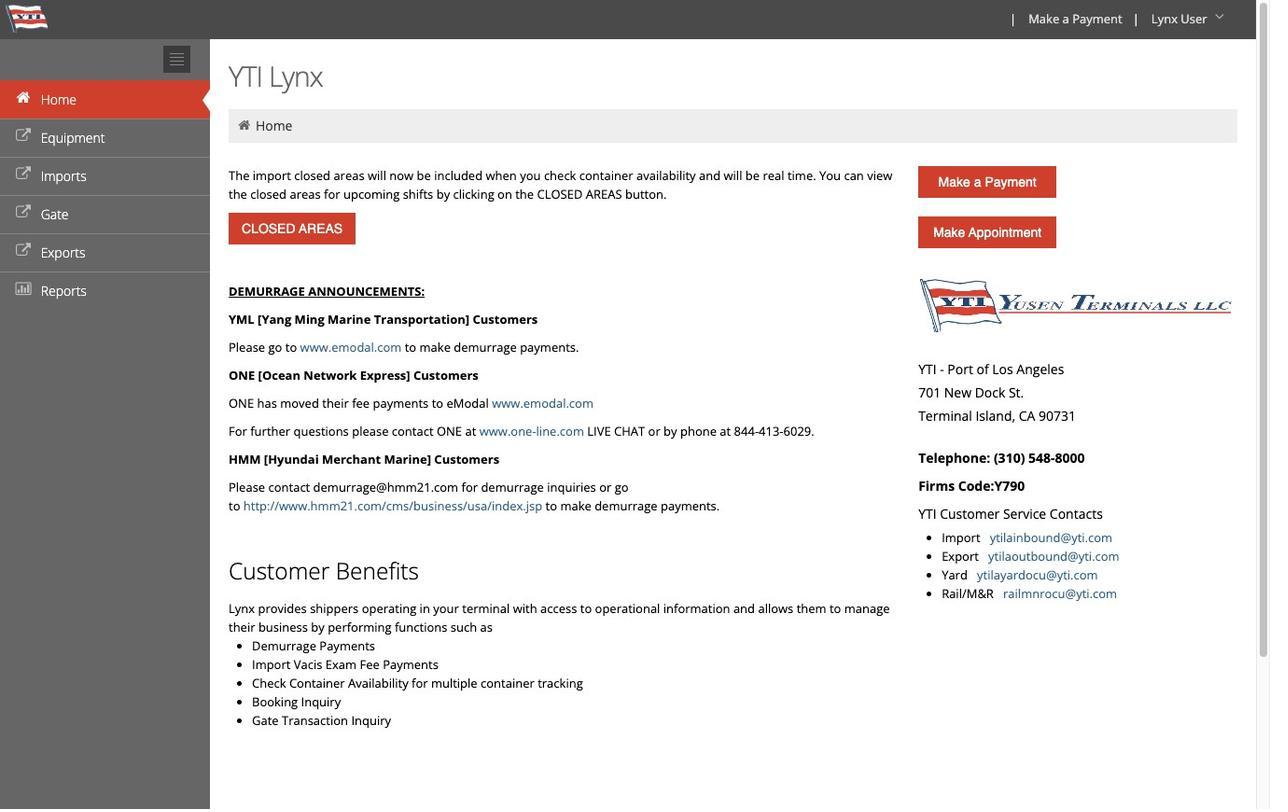 Task type: vqa. For each thing, say whether or not it's contained in the screenshot.


Task type: describe. For each thing, give the bounding box(es) containing it.
port
[[948, 360, 974, 378]]

2 vertical spatial demurrage
[[595, 498, 658, 514]]

bar chart image
[[14, 283, 33, 296]]

1 be from the left
[[417, 167, 431, 184]]

can
[[844, 167, 864, 184]]

booking
[[252, 694, 298, 710]]

access
[[541, 600, 577, 617]]

1 horizontal spatial payment
[[1073, 10, 1123, 27]]

844-
[[734, 423, 759, 440]]

external link image for gate
[[14, 206, 33, 219]]

marine
[[328, 311, 371, 328]]

demurrage
[[229, 283, 305, 300]]

to left emodal
[[432, 395, 444, 412]]

angle down image
[[1211, 10, 1230, 23]]

areas
[[586, 186, 622, 203]]

network
[[304, 367, 357, 384]]

to right them
[[830, 600, 842, 617]]

please
[[352, 423, 389, 440]]

home image
[[14, 91, 33, 105]]

for further questions please contact one at www.one-line.com live chat or by phone at 844-413-6029.
[[229, 423, 815, 440]]

terminal
[[919, 407, 973, 425]]

[yang
[[258, 311, 292, 328]]

1 horizontal spatial or
[[648, 423, 661, 440]]

www.emodal.com link for to make demurrage payments.
[[300, 339, 402, 356]]

6029.
[[784, 423, 815, 440]]

90731
[[1039, 407, 1077, 425]]

operating
[[362, 600, 417, 617]]

0 horizontal spatial closed
[[250, 186, 287, 203]]

2 | from the left
[[1133, 10, 1140, 27]]

in
[[420, 600, 430, 617]]

1 vertical spatial a
[[974, 175, 982, 190]]

0 vertical spatial make
[[420, 339, 451, 356]]

shippers
[[310, 600, 359, 617]]

http://www.hmm21.com/cms/business/usa/index.jsp
[[244, 498, 543, 514]]

2 horizontal spatial by
[[664, 423, 677, 440]]

rail/m&r
[[942, 585, 1001, 602]]

lynx for provides
[[229, 600, 255, 617]]

1 vertical spatial make a payment
[[939, 175, 1037, 190]]

1 vertical spatial customer
[[229, 556, 330, 586]]

firms
[[919, 477, 955, 495]]

los
[[993, 360, 1014, 378]]

when
[[486, 167, 517, 184]]

hmm [hyundai merchant marine] customers
[[229, 451, 500, 468]]

on
[[498, 186, 512, 203]]

customers for one [ocean network express] customers
[[414, 367, 479, 384]]

transaction
[[282, 712, 348, 729]]

0 vertical spatial make a payment link
[[1021, 0, 1129, 39]]

shifts
[[403, 186, 433, 203]]

view
[[868, 167, 893, 184]]

1 vertical spatial payments.
[[661, 498, 720, 514]]

0 horizontal spatial home
[[41, 91, 77, 108]]

real
[[763, 167, 785, 184]]

to inside please contact demurrage@hmm21.com for demurrage inquiries or go to
[[229, 498, 240, 514]]

home image
[[236, 119, 253, 132]]

as
[[480, 619, 493, 636]]

railmnrocu@yti.com link
[[1004, 585, 1118, 602]]

for inside please contact demurrage@hmm21.com for demurrage inquiries or go to
[[462, 479, 478, 496]]

yti for yti customer service contacts
[[919, 505, 937, 523]]

imports link
[[0, 157, 210, 195]]

1 horizontal spatial payments
[[383, 656, 439, 673]]

548-
[[1029, 449, 1055, 467]]

telephone:
[[919, 449, 991, 467]]

service
[[1004, 505, 1047, 523]]

0 horizontal spatial inquiry
[[301, 694, 341, 710]]

container
[[289, 675, 345, 692]]

included
[[434, 167, 483, 184]]

please contact demurrage@hmm21.com for demurrage inquiries or go to
[[229, 479, 629, 514]]

1 horizontal spatial home link
[[256, 117, 293, 134]]

2 will from the left
[[724, 167, 743, 184]]

export
[[942, 548, 986, 565]]

information
[[664, 600, 731, 617]]

0 vertical spatial their
[[322, 395, 349, 412]]

1 vertical spatial payment
[[985, 175, 1037, 190]]

make appointment link
[[919, 217, 1057, 248]]

announcements:
[[308, 283, 425, 300]]

railmnrocu@yti.com
[[1004, 585, 1118, 602]]

to down inquiries
[[546, 498, 557, 514]]

1 at from the left
[[465, 423, 476, 440]]

1 vertical spatial make
[[561, 498, 592, 514]]

to up [ocean
[[285, 339, 297, 356]]

1 horizontal spatial closed
[[294, 167, 331, 184]]

demurrage@hmm21.com
[[313, 479, 459, 496]]

has
[[257, 395, 277, 412]]

inquiries
[[547, 479, 596, 496]]

exam
[[326, 656, 357, 673]]

tracking
[[538, 675, 583, 692]]

manage
[[845, 600, 890, 617]]

you
[[820, 167, 841, 184]]

user
[[1181, 10, 1208, 27]]

or inside please contact demurrage@hmm21.com for demurrage inquiries or go to
[[600, 479, 612, 496]]

http://www.hmm21.com/cms/business/usa/index.jsp to make demurrage payments.
[[244, 498, 720, 514]]

2 the from the left
[[516, 186, 534, 203]]

st.
[[1009, 384, 1024, 401]]

business
[[258, 619, 308, 636]]

1 | from the left
[[1010, 10, 1017, 27]]

gate inside lynx provides shippers operating in your terminal with access to operational information and allows them to manage their business by performing functions such as demurrage payments import vacis exam fee payments check container availability for multiple container tracking booking inquiry gate transaction inquiry
[[252, 712, 279, 729]]

reports link
[[0, 272, 210, 310]]

lynx for user
[[1152, 10, 1178, 27]]

0 vertical spatial make
[[1029, 10, 1060, 27]]

ytilayardocu@yti.com link
[[978, 567, 1098, 584]]

www.one-line.com link
[[480, 423, 584, 440]]

one for one has moved their fee payments to emodal www.emodal.com
[[229, 395, 254, 412]]

0 vertical spatial demurrage
[[454, 339, 517, 356]]

0 vertical spatial import
[[942, 529, 981, 546]]

for
[[229, 423, 247, 440]]

gate inside gate link
[[41, 205, 69, 223]]

ytilainbound@yti.com
[[990, 529, 1113, 546]]

availability
[[637, 167, 696, 184]]

exports
[[41, 244, 85, 261]]

to down transportation]
[[405, 339, 417, 356]]

phone
[[681, 423, 717, 440]]

0 horizontal spatial home link
[[0, 80, 210, 119]]

yti customer service contacts
[[919, 505, 1103, 523]]

availability
[[348, 675, 409, 692]]

make appointment
[[934, 225, 1042, 240]]

new
[[945, 384, 972, 401]]

please for please go to www.emodal.com to make demurrage payments.
[[229, 339, 265, 356]]

multiple
[[431, 675, 478, 692]]

functions
[[395, 619, 448, 636]]

for inside lynx provides shippers operating in your terminal with access to operational information and allows them to manage their business by performing functions such as demurrage payments import vacis exam fee payments check container availability for multiple container tracking booking inquiry gate transaction inquiry
[[412, 675, 428, 692]]

0 vertical spatial payments
[[320, 638, 375, 654]]

0 vertical spatial areas
[[334, 167, 365, 184]]

lynx user
[[1152, 10, 1208, 27]]

your
[[433, 600, 459, 617]]

of
[[977, 360, 989, 378]]



Task type: locate. For each thing, give the bounding box(es) containing it.
make down transportation]
[[420, 339, 451, 356]]

ytilaoutbound@yti.com link
[[989, 548, 1120, 565]]

ming
[[295, 311, 325, 328]]

0 horizontal spatial at
[[465, 423, 476, 440]]

equipment
[[41, 129, 105, 147]]

|
[[1010, 10, 1017, 27], [1133, 10, 1140, 27]]

reports
[[41, 282, 87, 300]]

payments up exam
[[320, 638, 375, 654]]

such
[[451, 619, 477, 636]]

external link image down home icon
[[14, 130, 33, 143]]

now
[[390, 167, 414, 184]]

1 horizontal spatial payments.
[[661, 498, 720, 514]]

1 vertical spatial their
[[229, 619, 255, 636]]

allows
[[758, 600, 794, 617]]

questions
[[294, 423, 349, 440]]

inquiry
[[301, 694, 341, 710], [351, 712, 391, 729]]

yti inside yti - port of los angeles 701 new dock st. terminal island, ca 90731
[[919, 360, 937, 378]]

0 vertical spatial or
[[648, 423, 661, 440]]

container left tracking
[[481, 675, 535, 692]]

1 please from the top
[[229, 339, 265, 356]]

1 horizontal spatial the
[[516, 186, 534, 203]]

0 vertical spatial contact
[[392, 423, 434, 440]]

closed right import
[[294, 167, 331, 184]]

0 horizontal spatial their
[[229, 619, 255, 636]]

for
[[324, 186, 340, 203], [462, 479, 478, 496], [412, 675, 428, 692]]

3 external link image from the top
[[14, 206, 33, 219]]

by left phone
[[664, 423, 677, 440]]

at
[[465, 423, 476, 440], [720, 423, 731, 440]]

1 vertical spatial home
[[256, 117, 293, 134]]

provides
[[258, 600, 307, 617]]

1 vertical spatial please
[[229, 479, 265, 496]]

www.emodal.com link up "www.one-line.com" link
[[492, 395, 594, 412]]

emodal
[[447, 395, 489, 412]]

external link image for imports
[[14, 168, 33, 181]]

0 horizontal spatial lynx
[[229, 600, 255, 617]]

imports
[[41, 167, 87, 185]]

yti for yti - port of los angeles 701 new dock st. terminal island, ca 90731
[[919, 360, 937, 378]]

check
[[544, 167, 576, 184]]

and inside the import closed areas will now be included when you check container availability and will be real time.  you can view the closed areas for upcoming shifts by clicking on the closed areas button.
[[699, 167, 721, 184]]

0 vertical spatial yti
[[229, 57, 262, 95]]

0 vertical spatial external link image
[[14, 130, 33, 143]]

their
[[322, 395, 349, 412], [229, 619, 255, 636]]

payment up appointment
[[985, 175, 1037, 190]]

one left has on the left of the page
[[229, 395, 254, 412]]

exports link
[[0, 233, 210, 272]]

and right "availability"
[[699, 167, 721, 184]]

0 vertical spatial gate
[[41, 205, 69, 223]]

gate up exports
[[41, 205, 69, 223]]

0 vertical spatial lynx
[[1152, 10, 1178, 27]]

0 vertical spatial go
[[268, 339, 282, 356]]

customer benefits
[[229, 556, 419, 586]]

import up export
[[942, 529, 981, 546]]

2 horizontal spatial for
[[462, 479, 478, 496]]

payments
[[373, 395, 429, 412]]

contact down one has moved their fee payments to emodal www.emodal.com
[[392, 423, 434, 440]]

payments up availability
[[383, 656, 439, 673]]

1 horizontal spatial www.emodal.com
[[492, 395, 594, 412]]

inquiry down container
[[301, 694, 341, 710]]

None submit
[[229, 213, 356, 245]]

payments. up line.com
[[520, 339, 579, 356]]

0 vertical spatial for
[[324, 186, 340, 203]]

www.emodal.com
[[300, 339, 402, 356], [492, 395, 594, 412]]

701
[[919, 384, 941, 401]]

1 will from the left
[[368, 167, 386, 184]]

external link image inside gate link
[[14, 206, 33, 219]]

payments. down phone
[[661, 498, 720, 514]]

customers for hmm [hyundai merchant marine] customers
[[434, 451, 500, 468]]

the import closed areas will now be included when you check container availability and will be real time.  you can view the closed areas for upcoming shifts by clicking on the closed areas button.
[[229, 167, 893, 203]]

check
[[252, 675, 286, 692]]

at down emodal
[[465, 423, 476, 440]]

fee
[[352, 395, 370, 412]]

0 horizontal spatial container
[[481, 675, 535, 692]]

or
[[648, 423, 661, 440], [600, 479, 612, 496]]

one down emodal
[[437, 423, 462, 440]]

clicking
[[453, 186, 495, 203]]

chat
[[614, 423, 645, 440]]

yti up home image
[[229, 57, 262, 95]]

home link
[[0, 80, 210, 119], [256, 117, 293, 134]]

1 vertical spatial www.emodal.com link
[[492, 395, 594, 412]]

1 horizontal spatial lynx
[[269, 57, 323, 95]]

live
[[588, 423, 611, 440]]

at left 844-
[[720, 423, 731, 440]]

contact inside please contact demurrage@hmm21.com for demurrage inquiries or go to
[[268, 479, 310, 496]]

1 vertical spatial www.emodal.com
[[492, 395, 594, 412]]

demurrage
[[454, 339, 517, 356], [481, 479, 544, 496], [595, 498, 658, 514]]

make
[[1029, 10, 1060, 27], [939, 175, 971, 190], [934, 225, 966, 240]]

external link image left imports
[[14, 168, 33, 181]]

1 horizontal spatial inquiry
[[351, 712, 391, 729]]

2 be from the left
[[746, 167, 760, 184]]

1 vertical spatial container
[[481, 675, 535, 692]]

www.emodal.com up "www.one-line.com" link
[[492, 395, 594, 412]]

0 vertical spatial payments.
[[520, 339, 579, 356]]

their left fee
[[322, 395, 349, 412]]

2 vertical spatial yti
[[919, 505, 937, 523]]

contacts
[[1050, 505, 1103, 523]]

make for bottom make a payment link
[[939, 175, 971, 190]]

import up check
[[252, 656, 291, 673]]

0 horizontal spatial will
[[368, 167, 386, 184]]

external link image
[[14, 245, 33, 258]]

1 horizontal spatial their
[[322, 395, 349, 412]]

closed
[[537, 186, 583, 203]]

2 vertical spatial by
[[311, 619, 325, 636]]

0 horizontal spatial areas
[[290, 186, 321, 203]]

1 vertical spatial by
[[664, 423, 677, 440]]

0 horizontal spatial contact
[[268, 479, 310, 496]]

0 vertical spatial make a payment
[[1029, 10, 1123, 27]]

one
[[229, 367, 255, 384], [229, 395, 254, 412], [437, 423, 462, 440]]

yti lynx
[[229, 57, 323, 95]]

home link up equipment
[[0, 80, 210, 119]]

1 vertical spatial lynx
[[269, 57, 323, 95]]

demurrage up emodal
[[454, 339, 517, 356]]

2 please from the top
[[229, 479, 265, 496]]

2 vertical spatial for
[[412, 675, 428, 692]]

1 horizontal spatial go
[[615, 479, 629, 496]]

www.emodal.com down marine
[[300, 339, 402, 356]]

external link image up external link image at the left of page
[[14, 206, 33, 219]]

areas up upcoming
[[334, 167, 365, 184]]

0 vertical spatial customer
[[940, 505, 1000, 523]]

will up upcoming
[[368, 167, 386, 184]]

the down you
[[516, 186, 534, 203]]

1 vertical spatial one
[[229, 395, 254, 412]]

0 vertical spatial closed
[[294, 167, 331, 184]]

for inside the import closed areas will now be included when you check container availability and will be real time.  you can view the closed areas for upcoming shifts by clicking on the closed areas button.
[[324, 186, 340, 203]]

0 horizontal spatial for
[[324, 186, 340, 203]]

to right access
[[580, 600, 592, 617]]

moved
[[280, 395, 319, 412]]

gate down booking
[[252, 712, 279, 729]]

1 the from the left
[[229, 186, 247, 203]]

button.
[[625, 186, 667, 203]]

2 horizontal spatial lynx
[[1152, 10, 1178, 27]]

customers up emodal
[[414, 367, 479, 384]]

home link right home image
[[256, 117, 293, 134]]

1 horizontal spatial contact
[[392, 423, 434, 440]]

to down hmm
[[229, 498, 240, 514]]

demurrage down inquiries
[[595, 498, 658, 514]]

hmm
[[229, 451, 261, 468]]

them
[[797, 600, 827, 617]]

further
[[250, 423, 290, 440]]

external link image inside equipment link
[[14, 130, 33, 143]]

0 horizontal spatial go
[[268, 339, 282, 356]]

1 horizontal spatial for
[[412, 675, 428, 692]]

(310)
[[994, 449, 1025, 467]]

2 vertical spatial one
[[437, 423, 462, 440]]

1 horizontal spatial www.emodal.com link
[[492, 395, 594, 412]]

0 horizontal spatial be
[[417, 167, 431, 184]]

please
[[229, 339, 265, 356], [229, 479, 265, 496]]

one [ocean network express] customers
[[229, 367, 479, 384]]

go down [yang at top
[[268, 339, 282, 356]]

one for one [ocean network express] customers
[[229, 367, 255, 384]]

be left real
[[746, 167, 760, 184]]

container up 'areas'
[[580, 167, 634, 184]]

1 vertical spatial for
[[462, 479, 478, 496]]

0 horizontal spatial and
[[699, 167, 721, 184]]

container
[[580, 167, 634, 184], [481, 675, 535, 692]]

go inside please contact demurrage@hmm21.com for demurrage inquiries or go to
[[615, 479, 629, 496]]

make inside "link"
[[934, 225, 966, 240]]

yti left -
[[919, 360, 937, 378]]

you
[[520, 167, 541, 184]]

please down hmm
[[229, 479, 265, 496]]

will left real
[[724, 167, 743, 184]]

1 horizontal spatial home
[[256, 117, 293, 134]]

inquiry down availability
[[351, 712, 391, 729]]

and left "allows"
[[734, 600, 755, 617]]

or right "chat"
[[648, 423, 661, 440]]

by down included
[[437, 186, 450, 203]]

demurrage up http://www.hmm21.com/cms/business/usa/index.jsp to make demurrage payments. at the bottom
[[481, 479, 544, 496]]

2 at from the left
[[720, 423, 731, 440]]

1 vertical spatial or
[[600, 479, 612, 496]]

operational
[[595, 600, 660, 617]]

or right inquiries
[[600, 479, 612, 496]]

yml
[[229, 311, 255, 328]]

make down inquiries
[[561, 498, 592, 514]]

lynx inside lynx provides shippers operating in your terminal with access to operational information and allows them to manage their business by performing functions such as demurrage payments import vacis exam fee payments check container availability for multiple container tracking booking inquiry gate transaction inquiry
[[229, 600, 255, 617]]

ytilainbound@yti.com link
[[990, 529, 1113, 546]]

external link image
[[14, 130, 33, 143], [14, 168, 33, 181], [14, 206, 33, 219]]

with
[[513, 600, 537, 617]]

413-
[[759, 423, 784, 440]]

0 vertical spatial container
[[580, 167, 634, 184]]

be up shifts
[[417, 167, 431, 184]]

0 horizontal spatial a
[[974, 175, 982, 190]]

merchant
[[322, 451, 381, 468]]

1 horizontal spatial customer
[[940, 505, 1000, 523]]

lynx provides shippers operating in your terminal with access to operational information and allows them to manage their business by performing functions such as demurrage payments import vacis exam fee payments check container availability for multiple container tracking booking inquiry gate transaction inquiry
[[229, 600, 890, 729]]

0 horizontal spatial |
[[1010, 10, 1017, 27]]

1 horizontal spatial at
[[720, 423, 731, 440]]

1 horizontal spatial areas
[[334, 167, 365, 184]]

one has moved their fee payments to emodal www.emodal.com
[[229, 395, 594, 412]]

www.emodal.com link down marine
[[300, 339, 402, 356]]

1 horizontal spatial will
[[724, 167, 743, 184]]

firms code:y790
[[919, 477, 1025, 495]]

make for make appointment "link"
[[934, 225, 966, 240]]

be
[[417, 167, 431, 184], [746, 167, 760, 184]]

customer up provides
[[229, 556, 330, 586]]

import inside lynx provides shippers operating in your terminal with access to operational information and allows them to manage their business by performing functions such as demurrage payments import vacis exam fee payments check container availability for multiple container tracking booking inquiry gate transaction inquiry
[[252, 656, 291, 673]]

yti for yti lynx
[[229, 57, 262, 95]]

upcoming
[[344, 186, 400, 203]]

1 vertical spatial external link image
[[14, 168, 33, 181]]

0 vertical spatial payment
[[1073, 10, 1123, 27]]

1 external link image from the top
[[14, 130, 33, 143]]

1 vertical spatial closed
[[250, 186, 287, 203]]

0 vertical spatial please
[[229, 339, 265, 356]]

1 vertical spatial and
[[734, 600, 755, 617]]

www.emodal.com link
[[300, 339, 402, 356], [492, 395, 594, 412]]

0 vertical spatial www.emodal.com
[[300, 339, 402, 356]]

for left multiple
[[412, 675, 428, 692]]

[hyundai
[[264, 451, 319, 468]]

dock
[[975, 384, 1006, 401]]

customers up http://www.hmm21.com/cms/business/usa/index.jsp to make demurrage payments. at the bottom
[[434, 451, 500, 468]]

home
[[41, 91, 77, 108], [256, 117, 293, 134]]

demurrage inside please contact demurrage@hmm21.com for demurrage inquiries or go to
[[481, 479, 544, 496]]

2 vertical spatial customers
[[434, 451, 500, 468]]

by inside lynx provides shippers operating in your terminal with access to operational information and allows them to manage their business by performing functions such as demurrage payments import vacis exam fee payments check container availability for multiple container tracking booking inquiry gate transaction inquiry
[[311, 619, 325, 636]]

home right home image
[[256, 117, 293, 134]]

1 vertical spatial areas
[[290, 186, 321, 203]]

0 horizontal spatial or
[[600, 479, 612, 496]]

by inside the import closed areas will now be included when you check container availability and will be real time.  you can view the closed areas for upcoming shifts by clicking on the closed areas button.
[[437, 186, 450, 203]]

external link image for equipment
[[14, 130, 33, 143]]

contact down [hyundai
[[268, 479, 310, 496]]

2 external link image from the top
[[14, 168, 33, 181]]

http://www.hmm21.com/cms/business/usa/index.jsp link
[[244, 498, 543, 514]]

customer down the firms code:y790
[[940, 505, 1000, 523]]

0 horizontal spatial www.emodal.com
[[300, 339, 402, 356]]

www.emodal.com link for one has moved their fee payments to emodal www.emodal.com
[[492, 395, 594, 412]]

the down the
[[229, 186, 247, 203]]

for left upcoming
[[324, 186, 340, 203]]

import
[[253, 167, 291, 184]]

1 vertical spatial gate
[[252, 712, 279, 729]]

and inside lynx provides shippers operating in your terminal with access to operational information and allows them to manage their business by performing functions such as demurrage payments import vacis exam fee payments check container availability for multiple container tracking booking inquiry gate transaction inquiry
[[734, 600, 755, 617]]

please for please contact demurrage@hmm21.com for demurrage inquiries or go to
[[229, 479, 265, 496]]

please down yml
[[229, 339, 265, 356]]

yti - port of los angeles 701 new dock st. terminal island, ca 90731
[[919, 360, 1077, 425]]

yard
[[942, 567, 974, 584]]

yti down firms
[[919, 505, 937, 523]]

areas down import
[[290, 186, 321, 203]]

payment left lynx user
[[1073, 10, 1123, 27]]

1 horizontal spatial a
[[1063, 10, 1070, 27]]

1 vertical spatial make a payment link
[[919, 166, 1057, 198]]

their inside lynx provides shippers operating in your terminal with access to operational information and allows them to manage their business by performing functions such as demurrage payments import vacis exam fee payments check container availability for multiple container tracking booking inquiry gate transaction inquiry
[[229, 619, 255, 636]]

0 horizontal spatial payment
[[985, 175, 1037, 190]]

1 vertical spatial go
[[615, 479, 629, 496]]

one left [ocean
[[229, 367, 255, 384]]

1 vertical spatial contact
[[268, 479, 310, 496]]

vacis
[[294, 656, 323, 673]]

their left business
[[229, 619, 255, 636]]

to
[[285, 339, 297, 356], [405, 339, 417, 356], [432, 395, 444, 412], [229, 498, 240, 514], [546, 498, 557, 514], [580, 600, 592, 617], [830, 600, 842, 617]]

container inside lynx provides shippers operating in your terminal with access to operational information and allows them to manage their business by performing functions such as demurrage payments import vacis exam fee payments check container availability for multiple container tracking booking inquiry gate transaction inquiry
[[481, 675, 535, 692]]

0 vertical spatial home
[[41, 91, 77, 108]]

closed down import
[[250, 186, 287, 203]]

0 horizontal spatial payments
[[320, 638, 375, 654]]

0 vertical spatial one
[[229, 367, 255, 384]]

make
[[420, 339, 451, 356], [561, 498, 592, 514]]

0 vertical spatial www.emodal.com link
[[300, 339, 402, 356]]

appointment
[[969, 225, 1042, 240]]

0 horizontal spatial by
[[311, 619, 325, 636]]

customers right transportation]
[[473, 311, 538, 328]]

1 horizontal spatial |
[[1133, 10, 1140, 27]]

home right home icon
[[41, 91, 77, 108]]

0 vertical spatial customers
[[473, 311, 538, 328]]

go right inquiries
[[615, 479, 629, 496]]

equipment link
[[0, 119, 210, 157]]

external link image inside imports 'link'
[[14, 168, 33, 181]]

1 horizontal spatial import
[[942, 529, 981, 546]]

ca
[[1019, 407, 1036, 425]]

0 vertical spatial by
[[437, 186, 450, 203]]

by down shippers
[[311, 619, 325, 636]]

for up http://www.hmm21.com/cms/business/usa/index.jsp to make demurrage payments. at the bottom
[[462, 479, 478, 496]]

container inside the import closed areas will now be included when you check container availability and will be real time.  you can view the closed areas for upcoming shifts by clicking on the closed areas button.
[[580, 167, 634, 184]]

1 horizontal spatial container
[[580, 167, 634, 184]]

demurrage
[[252, 638, 316, 654]]

0 horizontal spatial the
[[229, 186, 247, 203]]

please inside please contact demurrage@hmm21.com for demurrage inquiries or go to
[[229, 479, 265, 496]]

1 horizontal spatial be
[[746, 167, 760, 184]]



